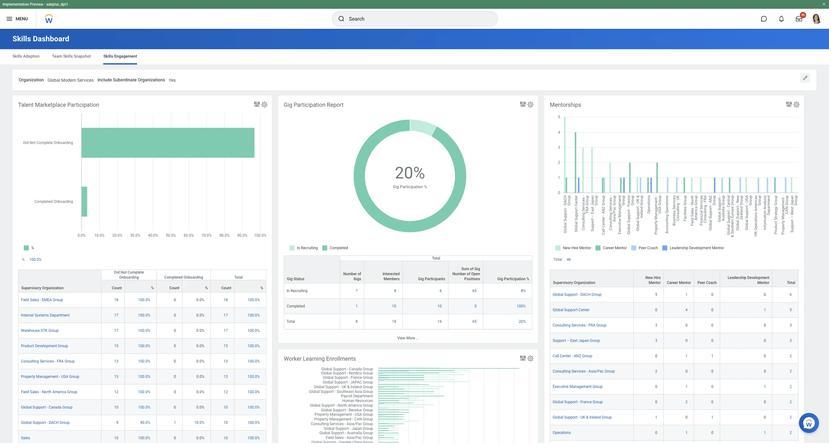 Task type: locate. For each thing, give the bounding box(es) containing it.
1 vertical spatial 8 button
[[356, 319, 359, 324]]

consulting services - fra group
[[553, 323, 607, 328], [21, 359, 75, 364]]

supervisory down 46
[[553, 281, 573, 285]]

1 horizontal spatial number
[[453, 272, 466, 276]]

supervisory
[[553, 281, 573, 285], [21, 286, 41, 290]]

new
[[646, 276, 653, 280]]

dashboard
[[33, 34, 69, 43]]

1 vertical spatial configure and view chart data image
[[519, 354, 527, 362]]

gig participants
[[418, 277, 445, 281]]

0 horizontal spatial supervisory
[[21, 286, 41, 290]]

supervisory organization inside mentorships element
[[553, 281, 596, 285]]

- up global support center link
[[579, 292, 580, 297]]

row containing global support - uk & ireland group
[[550, 410, 799, 425]]

global for 100.0%
[[21, 405, 32, 410]]

sales inside field sales - north america group link
[[30, 390, 39, 394]]

- left anz
[[572, 354, 573, 358]]

1 0.0% from the top
[[197, 298, 204, 302]]

0.0%
[[197, 298, 204, 302], [197, 313, 204, 318], [197, 328, 204, 333], [197, 344, 204, 348], [197, 359, 204, 364], [197, 375, 204, 379], [197, 390, 204, 394], [197, 405, 204, 410], [197, 436, 204, 440]]

2 cell from the left
[[634, 441, 664, 443]]

global inside global modern services text box
[[48, 78, 60, 83]]

0.0% for property management - usa group
[[197, 375, 204, 379]]

2 65 button from the top
[[473, 319, 478, 324]]

%
[[424, 185, 427, 189], [22, 257, 25, 262], [527, 277, 530, 281], [151, 286, 154, 290], [205, 286, 208, 290], [261, 286, 263, 290]]

5 0.0% button from the top
[[197, 359, 205, 364]]

services up executive management group link
[[572, 369, 586, 374]]

1 vertical spatial 65
[[473, 319, 477, 324]]

2 vertical spatial consulting
[[553, 369, 571, 374]]

0 horizontal spatial 20%
[[395, 163, 425, 183]]

3 count from the left
[[221, 286, 231, 290]]

worker learning enrollments
[[284, 355, 356, 362]]

1 onboarding from the left
[[119, 275, 139, 280]]

organization inside mentorships element
[[574, 281, 596, 285]]

of down sum
[[467, 272, 471, 276]]

configure and view chart data image left configure worker learning enrollments image
[[519, 354, 527, 362]]

fra up usa
[[57, 359, 64, 364]]

1 vertical spatial consulting
[[21, 359, 39, 364]]

skills up skills adoption
[[13, 34, 31, 43]]

100%
[[517, 304, 526, 308]]

support up global support center link
[[565, 292, 578, 297]]

0 horizontal spatial 5
[[656, 292, 658, 297]]

6 for 6 button to the right
[[790, 292, 792, 297]]

of up gigs
[[358, 272, 361, 276]]

consulting services - fra group link up support – east japan group "link"
[[553, 322, 607, 328]]

global support - canada group
[[21, 405, 73, 410]]

global support - dach group down global support - canada group
[[21, 421, 70, 425]]

sales inside field sales - emea group link
[[30, 298, 39, 302]]

8 0.0% from the top
[[197, 405, 204, 410]]

20% for 20%
[[519, 319, 526, 324]]

1 button
[[686, 292, 689, 297], [356, 304, 359, 309], [764, 307, 767, 313], [686, 354, 689, 359], [712, 354, 715, 359], [686, 384, 689, 389], [764, 384, 767, 389], [656, 415, 659, 420], [712, 415, 715, 420], [174, 420, 177, 425], [686, 430, 689, 435], [764, 430, 767, 435]]

0 vertical spatial fra
[[589, 323, 596, 328]]

dach for 9
[[49, 421, 59, 425]]

6 0.0% button from the top
[[197, 374, 205, 379]]

1 vertical spatial supervisory
[[21, 286, 41, 290]]

3 count button from the left
[[211, 280, 234, 292]]

- right preview
[[44, 2, 45, 7]]

3 0.0% from the top
[[197, 328, 204, 333]]

global inside global support - canada group link
[[21, 405, 32, 410]]

configure and view chart data image
[[519, 100, 527, 108], [786, 100, 793, 108]]

1 vertical spatial consulting services - fra group
[[21, 359, 75, 364]]

0 vertical spatial consulting services - fra group link
[[553, 322, 607, 328]]

65
[[473, 289, 477, 293], [473, 319, 477, 324]]

number of gigs button
[[340, 261, 364, 283]]

view more ... link
[[278, 333, 538, 343]]

0.0% button for global support - canada group
[[197, 405, 205, 410]]

1 horizontal spatial center
[[579, 308, 590, 312]]

field for field sales - north america group
[[21, 390, 29, 394]]

2 15 button from the left
[[224, 344, 229, 349]]

0 vertical spatial development
[[748, 276, 770, 280]]

1 vertical spatial 20%
[[519, 319, 526, 324]]

support for 90.0%
[[33, 421, 46, 425]]

development inside talent marketplace participation element
[[35, 344, 57, 348]]

0 horizontal spatial count button
[[102, 280, 125, 292]]

1 horizontal spatial count button
[[157, 280, 182, 292]]

modern
[[61, 78, 76, 83]]

field sales - north america group link
[[21, 389, 77, 394]]

0 horizontal spatial onboarding
[[119, 275, 139, 280]]

services right modern
[[77, 78, 94, 83]]

cell
[[550, 441, 634, 443], [634, 441, 664, 443], [664, 441, 695, 443], [695, 441, 720, 443], [720, 441, 773, 443], [773, 441, 799, 443]]

2 button for consulting services - asia/pac group
[[790, 369, 793, 374]]

7 0.0% from the top
[[197, 390, 204, 394]]

organization up emea
[[42, 286, 64, 290]]

management inside mentorships element
[[570, 385, 592, 389]]

number inside number of gigs
[[343, 272, 357, 276]]

0 vertical spatial sales
[[30, 298, 39, 302]]

completed element
[[287, 303, 305, 308]]

1 vertical spatial completed
[[287, 304, 305, 308]]

0 vertical spatial field
[[21, 298, 29, 302]]

development inside leadership development mentor
[[748, 276, 770, 280]]

row containing internal systems department
[[18, 308, 266, 323]]

9 0.0% from the top
[[197, 436, 204, 440]]

1 vertical spatial development
[[35, 344, 57, 348]]

global support - dach group link down global support - canada group
[[21, 419, 70, 425]]

in recruiting
[[287, 289, 308, 293]]

support left canada
[[33, 405, 46, 410]]

configure and view chart data image inside mentorships element
[[786, 100, 793, 108]]

–
[[567, 338, 570, 343]]

services up support – east japan group "link"
[[572, 323, 586, 328]]

1 vertical spatial 8
[[356, 319, 358, 324]]

2 0.0% from the top
[[197, 313, 204, 318]]

consulting up property
[[21, 359, 39, 364]]

global support - dach group up global support center link
[[553, 292, 602, 297]]

skills dashboard
[[13, 34, 69, 43]]

number inside sum of gig number of open positions
[[453, 272, 466, 276]]

0.0% for consulting services - fra group
[[197, 359, 204, 364]]

gig for gig participants
[[418, 277, 424, 281]]

4 cell from the left
[[695, 441, 720, 443]]

adoption
[[23, 54, 40, 59]]

1
[[686, 292, 688, 297], [356, 304, 358, 308], [764, 308, 766, 312], [686, 354, 688, 358], [712, 354, 714, 358], [686, 385, 688, 389], [764, 385, 766, 389], [656, 415, 658, 420], [712, 415, 714, 420], [174, 421, 176, 425], [686, 431, 688, 435], [764, 431, 766, 435]]

consulting up executive on the right bottom of page
[[553, 369, 571, 374]]

1 number from the left
[[343, 272, 357, 276]]

0 vertical spatial dach
[[581, 292, 591, 297]]

in recruiting element
[[287, 287, 308, 293]]

2 horizontal spatial 18
[[392, 319, 396, 324]]

total
[[432, 256, 440, 260], [554, 257, 562, 262], [234, 275, 243, 280], [787, 281, 796, 285], [287, 319, 295, 324]]

1 65 from the top
[[473, 289, 477, 293]]

100.0%
[[29, 257, 42, 262], [138, 298, 150, 302], [248, 298, 260, 302], [138, 313, 150, 318], [248, 313, 260, 318], [138, 328, 150, 333], [248, 328, 260, 333], [138, 344, 150, 348], [248, 344, 260, 348], [138, 359, 150, 364], [248, 359, 260, 364], [138, 375, 150, 379], [248, 375, 260, 379], [138, 390, 150, 394], [248, 390, 260, 394], [138, 405, 150, 410], [248, 405, 260, 410], [248, 421, 260, 425], [138, 436, 150, 440], [248, 436, 260, 440]]

consulting inside row
[[553, 369, 571, 374]]

supervisory inside talent marketplace participation element
[[21, 286, 41, 290]]

0.0% button for consulting services - fra group
[[197, 359, 205, 364]]

sales
[[30, 298, 39, 302], [30, 390, 39, 394], [21, 436, 30, 440]]

number
[[343, 272, 357, 276], [453, 272, 466, 276]]

1 horizontal spatial supervisory organization button
[[550, 270, 634, 287]]

supervisory inside mentorships element
[[553, 281, 573, 285]]

- left north
[[40, 390, 41, 394]]

support – east japan group
[[553, 338, 600, 343]]

1 vertical spatial organization
[[574, 281, 596, 285]]

17 button
[[114, 313, 119, 318], [224, 313, 229, 318], [114, 328, 119, 333], [224, 328, 229, 333]]

global inside global support center link
[[553, 308, 564, 312]]

configure and view chart data image left configure gig participation report image
[[519, 100, 527, 108]]

2 horizontal spatial count button
[[211, 280, 234, 292]]

supervisory organization inside talent marketplace participation element
[[21, 286, 64, 290]]

4
[[686, 308, 688, 312]]

row containing warehouse stk group
[[18, 323, 266, 338]]

row containing executive management group
[[550, 379, 799, 395]]

1 horizontal spatial mentor
[[679, 281, 691, 285]]

completed inside completed onboarding popup button
[[164, 275, 183, 280]]

2 horizontal spatial count
[[221, 286, 231, 290]]

1 0.0% button from the top
[[197, 297, 205, 303]]

consulting services - asia/pac group
[[553, 369, 615, 374]]

skills left engagement
[[103, 54, 113, 59]]

0 horizontal spatial 12
[[114, 390, 118, 394]]

0.0% button
[[197, 297, 205, 303], [197, 313, 205, 318], [197, 328, 205, 333], [197, 344, 205, 349], [197, 359, 205, 364], [197, 374, 205, 379], [197, 390, 205, 395], [197, 405, 205, 410], [197, 436, 205, 441]]

8%
[[521, 289, 526, 293]]

call
[[553, 354, 559, 358]]

8 button down the 7 button
[[356, 319, 359, 324]]

20% inside the 20% gig participation %
[[395, 163, 425, 183]]

mentor
[[649, 281, 661, 285], [679, 281, 691, 285], [758, 281, 770, 285]]

count
[[112, 286, 122, 290], [170, 286, 180, 290], [221, 286, 231, 290]]

1 vertical spatial 5 button
[[790, 307, 793, 313]]

global for 4
[[553, 308, 564, 312]]

field inside field sales - emea group link
[[21, 298, 29, 302]]

global support - dach group link for 9
[[21, 419, 70, 425]]

0 horizontal spatial consulting services - fra group link
[[21, 358, 75, 364]]

0 horizontal spatial 15
[[114, 344, 118, 348]]

1 vertical spatial global support - dach group link
[[21, 419, 70, 425]]

services for 3
[[572, 323, 586, 328]]

development down stk
[[35, 344, 57, 348]]

dach down canada
[[49, 421, 59, 425]]

0 horizontal spatial completed
[[164, 275, 183, 280]]

2 0.0% button from the top
[[197, 313, 205, 318]]

- up property management - usa group link on the left bottom of page
[[55, 359, 56, 364]]

fra inside mentorships element
[[589, 323, 596, 328]]

90.0%
[[140, 421, 150, 425]]

0 horizontal spatial % button
[[125, 280, 157, 292]]

0 vertical spatial consulting
[[553, 323, 571, 328]]

tab list containing skills adoption
[[6, 49, 823, 65]]

1 vertical spatial sales
[[30, 390, 39, 394]]

field sales - emea group
[[21, 298, 63, 302]]

services for 13
[[40, 359, 54, 364]]

management for property
[[36, 375, 58, 379]]

9 0.0% button from the top
[[197, 436, 205, 441]]

6 inside mentorships element
[[790, 292, 792, 297]]

6 0.0% from the top
[[197, 375, 204, 379]]

2 button for global support - uk & ireland group
[[790, 415, 793, 420]]

1 horizontal spatial 15 button
[[224, 344, 229, 349]]

0 vertical spatial management
[[36, 375, 58, 379]]

development right leadership at the bottom right of page
[[748, 276, 770, 280]]

operations link
[[553, 429, 571, 435]]

global for 2
[[553, 400, 564, 404]]

consulting services - fra group up property management - usa group link on the left bottom of page
[[21, 359, 75, 364]]

dach inside mentorships element
[[581, 292, 591, 297]]

0.0% for global support - canada group
[[197, 405, 204, 410]]

1 horizontal spatial fra
[[589, 323, 596, 328]]

gig for gig participation %
[[498, 277, 503, 281]]

1 horizontal spatial 8
[[394, 289, 396, 293]]

10.0% button
[[194, 420, 205, 425]]

2 count button from the left
[[157, 280, 182, 292]]

fra
[[589, 323, 596, 328], [57, 359, 64, 364]]

3 0.0% button from the top
[[197, 328, 205, 333]]

support left uk
[[565, 415, 578, 420]]

1 vertical spatial 20% button
[[519, 319, 527, 324]]

- left asia/pac
[[587, 369, 588, 374]]

row containing global support center
[[550, 302, 799, 318]]

peer coach
[[698, 281, 717, 285]]

1 horizontal spatial 12
[[224, 390, 228, 394]]

mentor inside leadership development mentor
[[758, 281, 770, 285]]

1 65 button from the top
[[473, 288, 478, 293]]

field up internal
[[21, 298, 29, 302]]

0 horizontal spatial development
[[35, 344, 57, 348]]

services
[[77, 78, 94, 83], [572, 323, 586, 328], [40, 359, 54, 364], [572, 369, 586, 374]]

5 0.0% from the top
[[197, 359, 204, 364]]

0.0% button for field sales - emea group
[[197, 297, 205, 303]]

gigs
[[354, 277, 361, 281]]

3 button
[[656, 323, 659, 328], [790, 323, 793, 328], [656, 338, 659, 343], [790, 338, 793, 343]]

number up gigs
[[343, 272, 357, 276]]

of for gigs
[[358, 272, 361, 276]]

1 vertical spatial consulting services - fra group link
[[21, 358, 75, 364]]

services up property management - usa group link on the left bottom of page
[[40, 359, 54, 364]]

0 horizontal spatial consulting services - fra group
[[21, 359, 75, 364]]

0 vertical spatial 65
[[473, 289, 477, 293]]

2 horizontal spatial mentor
[[758, 281, 770, 285]]

100.0% button
[[29, 257, 42, 262], [138, 297, 151, 303], [248, 297, 261, 303], [138, 313, 151, 318], [248, 313, 261, 318], [138, 328, 151, 333], [248, 328, 261, 333], [138, 344, 151, 349], [248, 344, 261, 349], [138, 359, 151, 364], [248, 359, 261, 364], [138, 374, 151, 379], [248, 374, 261, 379], [138, 390, 151, 395], [248, 390, 261, 395], [138, 405, 151, 410], [248, 405, 261, 410], [248, 420, 261, 425], [138, 436, 151, 441], [248, 436, 261, 441]]

0 horizontal spatial 6
[[440, 289, 442, 293]]

row containing operations
[[550, 425, 799, 441]]

0.0% button for warehouse stk group
[[197, 328, 205, 333]]

supervisory up field sales - emea group link
[[21, 286, 41, 290]]

1 count from the left
[[112, 286, 122, 290]]

include subordinate organizations
[[98, 77, 165, 82]]

supervisory organization for new hire mentor
[[553, 281, 596, 285]]

- left france
[[579, 400, 580, 404]]

field
[[21, 298, 29, 302], [21, 390, 29, 394]]

configure and view chart data image
[[253, 100, 261, 108], [519, 354, 527, 362]]

1 horizontal spatial supervisory organization
[[553, 281, 596, 285]]

mentorships element
[[545, 95, 804, 443]]

dach
[[581, 292, 591, 297], [49, 421, 59, 425]]

3 mentor from the left
[[758, 281, 770, 285]]

dach inside talent marketplace participation element
[[49, 421, 59, 425]]

0 horizontal spatial 18
[[114, 298, 118, 302]]

8% button
[[521, 288, 527, 293]]

1 horizontal spatial configure and view chart data image
[[786, 100, 793, 108]]

0.0% button for internal systems department
[[197, 313, 205, 318]]

8 down the 7 button
[[356, 319, 358, 324]]

1 horizontal spatial 15
[[224, 344, 228, 348]]

skills for skills engagement
[[103, 54, 113, 59]]

dach up global support center link
[[581, 292, 591, 297]]

2 12 from the left
[[224, 390, 228, 394]]

20% for 20% gig participation %
[[395, 163, 425, 183]]

search image
[[338, 15, 345, 23]]

16
[[438, 319, 442, 324]]

consulting services - fra group link
[[553, 322, 607, 328], [21, 358, 75, 364]]

0 vertical spatial supervisory organization
[[553, 281, 596, 285]]

stk
[[41, 328, 47, 333]]

consulting services - fra group inside mentorships element
[[553, 323, 607, 328]]

supervisory organization button down 46 button
[[550, 270, 634, 287]]

global support - dach group for 9
[[21, 421, 70, 425]]

worker learning enrollments element
[[278, 349, 538, 443]]

0 vertical spatial configure and view chart data image
[[253, 100, 261, 108]]

1 12 from the left
[[114, 390, 118, 394]]

0 horizontal spatial number
[[343, 272, 357, 276]]

18 button
[[114, 297, 119, 303], [224, 297, 229, 303], [392, 319, 397, 324]]

2 for global support - uk & ireland group
[[790, 415, 792, 420]]

consulting services - fra group up support – east japan group "link"
[[553, 323, 607, 328]]

support – east japan group link
[[553, 337, 600, 343]]

- inside menu banner
[[44, 2, 45, 7]]

gig inside sum of gig number of open positions
[[475, 267, 480, 271]]

0 horizontal spatial count
[[112, 286, 122, 290]]

consulting services - fra group inside talent marketplace participation element
[[21, 359, 75, 364]]

global support - dach group inside talent marketplace participation element
[[21, 421, 70, 425]]

0 horizontal spatial total button
[[211, 270, 266, 280]]

1 horizontal spatial 8 button
[[394, 288, 397, 293]]

services inside text box
[[77, 78, 94, 83]]

services for 2
[[572, 369, 586, 374]]

gig participation report element
[[278, 95, 538, 343]]

management up global support - france group link
[[570, 385, 592, 389]]

support up support – east japan group "link"
[[565, 308, 578, 312]]

career
[[667, 281, 678, 285]]

in
[[287, 289, 290, 293]]

0 horizontal spatial 8
[[356, 319, 358, 324]]

global inside global support - france group link
[[553, 400, 564, 404]]

field inside field sales - north america group link
[[21, 390, 29, 394]]

tab list
[[6, 49, 823, 65]]

row containing in recruiting
[[284, 283, 533, 299]]

sales link
[[21, 435, 30, 440]]

1 horizontal spatial total button
[[340, 256, 532, 261]]

notifications large image
[[779, 16, 785, 22]]

field down property
[[21, 390, 29, 394]]

8 button down members
[[394, 288, 397, 293]]

career mentor column header
[[664, 270, 695, 287]]

global inside global support - uk & ireland group link
[[553, 415, 564, 420]]

organization inside talent marketplace participation element
[[42, 286, 64, 290]]

supervisory organization up field sales - emea group link
[[21, 286, 64, 290]]

65 button for 6
[[473, 288, 478, 293]]

1 count button from the left
[[102, 280, 125, 292]]

row
[[284, 255, 533, 283], [284, 261, 533, 283], [18, 270, 266, 292], [550, 270, 799, 287], [18, 280, 266, 292], [284, 283, 533, 299], [550, 287, 799, 302], [18, 292, 266, 308], [284, 299, 533, 314], [550, 302, 799, 318], [18, 308, 266, 323], [284, 314, 533, 329], [550, 318, 799, 333], [18, 323, 266, 338], [550, 333, 799, 349], [18, 338, 266, 354], [550, 349, 799, 364], [18, 354, 266, 369], [550, 364, 799, 379], [18, 369, 266, 385], [550, 379, 799, 395], [18, 385, 266, 400], [550, 395, 799, 410], [18, 400, 266, 415], [550, 410, 799, 425], [18, 415, 266, 431], [550, 425, 799, 441], [18, 431, 266, 443], [550, 441, 799, 443]]

0 horizontal spatial management
[[36, 375, 58, 379]]

supervisory organization button up emea
[[18, 270, 101, 292]]

8 down members
[[394, 289, 396, 293]]

completed
[[164, 275, 183, 280], [287, 304, 305, 308]]

participation inside the 20% gig participation %
[[400, 185, 423, 189]]

did
[[114, 270, 120, 275]]

0.0% button for property management - usa group
[[197, 374, 205, 379]]

0 vertical spatial 8
[[394, 289, 396, 293]]

1 horizontal spatial 20% button
[[519, 319, 527, 324]]

onboarding inside completed onboarding popup button
[[184, 275, 203, 280]]

number down sum
[[453, 272, 466, 276]]

fra for 3
[[589, 323, 596, 328]]

1 mentor from the left
[[649, 281, 661, 285]]

2 65 from the top
[[473, 319, 477, 324]]

emea
[[42, 298, 52, 302]]

0.0% for field sales - emea group
[[197, 298, 204, 302]]

0 vertical spatial 5
[[656, 292, 658, 297]]

justify image
[[6, 15, 13, 23]]

2 for operations
[[790, 431, 792, 435]]

1 12 button from the left
[[114, 390, 119, 395]]

0 vertical spatial 20%
[[395, 163, 425, 183]]

include subordinate organizations element
[[169, 74, 176, 85]]

0.0% for product development group
[[197, 344, 204, 348]]

4 0.0% button from the top
[[197, 344, 205, 349]]

support down global support - canada group
[[33, 421, 46, 425]]

tab list inside 20% main content
[[6, 49, 823, 65]]

warehouse stk group link
[[21, 327, 59, 333]]

management up field sales - north america group link
[[36, 375, 58, 379]]

consulting for 2
[[553, 369, 571, 374]]

1 vertical spatial supervisory organization
[[21, 286, 64, 290]]

0 horizontal spatial 20% button
[[395, 162, 426, 184]]

fra inside talent marketplace participation element
[[57, 359, 64, 364]]

1 horizontal spatial consulting services - fra group
[[553, 323, 607, 328]]

2 mentor from the left
[[679, 281, 691, 285]]

inbox large image
[[796, 16, 803, 22]]

complete
[[128, 270, 144, 275]]

% inside the 20% gig participation %
[[424, 185, 427, 189]]

onboarding
[[119, 275, 139, 280], [184, 275, 203, 280]]

1 vertical spatial center
[[560, 354, 571, 358]]

- inside 'link'
[[572, 354, 573, 358]]

peer
[[698, 281, 706, 285]]

1 horizontal spatial 12 button
[[224, 390, 229, 395]]

1 supervisory organization button from the left
[[18, 270, 101, 292]]

configure worker learning enrollments image
[[527, 355, 534, 362]]

2 % button from the left
[[183, 280, 211, 292]]

12
[[114, 390, 118, 394], [224, 390, 228, 394]]

0 vertical spatial center
[[579, 308, 590, 312]]

organization down adoption
[[19, 77, 44, 82]]

2 onboarding from the left
[[184, 275, 203, 280]]

2 number from the left
[[453, 272, 466, 276]]

center inside global support center link
[[579, 308, 590, 312]]

1 horizontal spatial 6
[[790, 292, 792, 297]]

support left –
[[553, 338, 566, 343]]

1 configure and view chart data image from the left
[[519, 100, 527, 108]]

of inside number of gigs
[[358, 272, 361, 276]]

65 inside row
[[473, 289, 477, 293]]

1 horizontal spatial management
[[570, 385, 592, 389]]

1 horizontal spatial 18
[[224, 298, 228, 302]]

management for executive
[[570, 385, 592, 389]]

row containing call center - anz group
[[550, 349, 799, 364]]

0 horizontal spatial fra
[[57, 359, 64, 364]]

consulting inside talent marketplace participation element
[[21, 359, 39, 364]]

skills for skills adoption
[[13, 54, 22, 59]]

consulting for 13
[[21, 359, 39, 364]]

13 button
[[114, 359, 119, 364], [224, 359, 229, 364], [114, 374, 119, 379], [224, 374, 229, 379]]

support left france
[[565, 400, 578, 404]]

2 field from the top
[[21, 390, 29, 394]]

1 horizontal spatial supervisory
[[553, 281, 573, 285]]

consulting up –
[[553, 323, 571, 328]]

18
[[114, 298, 118, 302], [224, 298, 228, 302], [392, 319, 396, 324]]

skills right team
[[63, 54, 73, 59]]

services inside talent marketplace participation element
[[40, 359, 54, 364]]

2 supervisory organization button from the left
[[550, 270, 634, 287]]

supervisory organization down 46 button
[[553, 281, 596, 285]]

8 0.0% button from the top
[[197, 405, 205, 410]]

1 horizontal spatial global support - dach group
[[553, 292, 602, 297]]

center right call
[[560, 354, 571, 358]]

1 vertical spatial 65 button
[[473, 319, 478, 324]]

global support - dach group link up global support center link
[[553, 291, 602, 297]]

sales for north
[[30, 390, 39, 394]]

group inside "link"
[[590, 338, 600, 343]]

configure and view chart data image for participation
[[253, 100, 261, 108]]

total button inside mentorships element
[[773, 270, 798, 287]]

18 inside gig participation report element
[[392, 319, 396, 324]]

mentor inside new hire mentor
[[649, 281, 661, 285]]

65 for 6
[[473, 289, 477, 293]]

configure talent marketplace participation image
[[261, 101, 268, 108]]

mentor inside column header
[[679, 281, 691, 285]]

fra up japan
[[589, 323, 596, 328]]

6 inside row
[[440, 289, 442, 293]]

yes
[[169, 78, 176, 83]]

recruiting
[[291, 289, 308, 293]]

1 vertical spatial management
[[570, 385, 592, 389]]

% button
[[125, 280, 157, 292], [183, 280, 211, 292], [235, 280, 266, 292]]

2 configure and view chart data image from the left
[[786, 100, 793, 108]]

row containing sum of gig number of open positions
[[284, 261, 533, 283]]

1 horizontal spatial completed
[[287, 304, 305, 308]]

consulting services - fra group link for 13
[[21, 358, 75, 364]]

8 inside row
[[394, 289, 396, 293]]

services inside row
[[572, 369, 586, 374]]

career mentor button
[[664, 270, 694, 287]]

sales for emea
[[30, 298, 39, 302]]

participants
[[425, 277, 445, 281]]

0 horizontal spatial dach
[[49, 421, 59, 425]]

organization up global support center link
[[574, 281, 596, 285]]

0 vertical spatial 65 button
[[473, 288, 478, 293]]

1 vertical spatial dach
[[49, 421, 59, 425]]

1 cell from the left
[[550, 441, 634, 443]]

1 field from the top
[[21, 298, 29, 302]]

0 horizontal spatial 15 button
[[114, 344, 119, 349]]

2 count from the left
[[170, 286, 180, 290]]

1 horizontal spatial 20%
[[519, 319, 526, 324]]

2 button for call center - anz group
[[790, 354, 793, 359]]

global support - dach group inside mentorships element
[[553, 292, 602, 297]]

consulting services - fra group link down product development group
[[21, 358, 75, 364]]

management inside talent marketplace participation element
[[36, 375, 58, 379]]

1 horizontal spatial count
[[170, 286, 180, 290]]

-
[[44, 2, 45, 7], [579, 292, 580, 297], [40, 298, 41, 302], [587, 323, 588, 328], [572, 354, 573, 358], [55, 359, 56, 364], [587, 369, 588, 374], [59, 375, 60, 379], [40, 390, 41, 394], [579, 400, 580, 404], [47, 405, 48, 410], [579, 415, 580, 420], [47, 421, 48, 425]]

consulting services - fra group link inside talent marketplace participation element
[[21, 358, 75, 364]]

completed inside gig participation report element
[[287, 304, 305, 308]]

skills left adoption
[[13, 54, 22, 59]]

completed for completed element
[[287, 304, 305, 308]]

configure and view chart data image inside worker learning enrollments 'element'
[[519, 354, 527, 362]]

skills
[[13, 34, 31, 43], [13, 54, 22, 59], [63, 54, 73, 59], [103, 54, 113, 59]]

configure and view chart data image inside talent marketplace participation element
[[253, 100, 261, 108]]

4 0.0% from the top
[[197, 344, 204, 348]]

configure and view chart data image left 'configure talent marketplace participation' "image" in the top of the page
[[253, 100, 261, 108]]

organization for total
[[42, 286, 64, 290]]

- left usa
[[59, 375, 60, 379]]

1 horizontal spatial global support - dach group link
[[553, 291, 602, 297]]

configure and view chart data image left configure mentorships "image"
[[786, 100, 793, 108]]

7 0.0% button from the top
[[197, 390, 205, 395]]

of up open
[[470, 267, 474, 271]]

gig for gig participation report
[[284, 101, 292, 108]]

2 vertical spatial organization
[[42, 286, 64, 290]]

% inside gig participation % popup button
[[527, 277, 530, 281]]

0
[[712, 292, 714, 297], [764, 292, 766, 297], [174, 298, 176, 302], [475, 304, 477, 308], [656, 308, 658, 312], [712, 308, 714, 312], [174, 313, 176, 318], [686, 323, 688, 328], [712, 323, 714, 328], [764, 323, 766, 328], [174, 328, 176, 333], [686, 338, 688, 343], [712, 338, 714, 343], [764, 338, 766, 343], [174, 344, 176, 348], [656, 354, 658, 358], [764, 354, 766, 358], [174, 359, 176, 364], [686, 369, 688, 374], [712, 369, 714, 374], [764, 369, 766, 374], [174, 375, 176, 379], [656, 385, 658, 389], [712, 385, 714, 389], [174, 390, 176, 394], [656, 400, 658, 404], [712, 400, 714, 404], [764, 400, 766, 404], [174, 405, 176, 410], [686, 415, 688, 420], [764, 415, 766, 420], [656, 431, 658, 435], [712, 431, 714, 435], [174, 436, 176, 440]]

center up japan
[[579, 308, 590, 312]]



Task type: vqa. For each thing, say whether or not it's contained in the screenshot.
FROM
no



Task type: describe. For each thing, give the bounding box(es) containing it.
9 button
[[116, 420, 119, 425]]

row containing completed
[[284, 299, 533, 314]]

1 horizontal spatial 6 button
[[790, 292, 793, 297]]

global support - dach group for 5
[[553, 292, 602, 297]]

development for mentor
[[748, 276, 770, 280]]

row containing global support - canada group
[[18, 400, 266, 415]]

6 cell from the left
[[773, 441, 799, 443]]

ireland
[[590, 415, 601, 420]]

property management - usa group link
[[21, 373, 79, 379]]

product
[[21, 344, 34, 348]]

65 button for 16
[[473, 319, 478, 324]]

enrollments
[[326, 355, 356, 362]]

- left uk
[[579, 415, 580, 420]]

- up japan
[[587, 323, 588, 328]]

positions
[[465, 277, 480, 281]]

supervisory for new hire mentor
[[553, 281, 573, 285]]

0 horizontal spatial 18 button
[[114, 297, 119, 303]]

hire
[[654, 276, 661, 280]]

1 horizontal spatial 18 button
[[224, 297, 229, 303]]

0.0% button for field sales - north america group
[[197, 390, 205, 395]]

call center - anz group
[[553, 354, 593, 358]]

leadership development mentor
[[728, 276, 770, 285]]

consulting services - fra group for 3
[[553, 323, 607, 328]]

close environment banner image
[[823, 2, 826, 6]]

0.0% button for sales
[[197, 436, 205, 441]]

france
[[581, 400, 592, 404]]

row containing did not complete onboarding
[[18, 270, 266, 292]]

1 15 button from the left
[[114, 344, 119, 349]]

0.0% for field sales - north america group
[[197, 390, 204, 394]]

new hire mentor
[[646, 276, 661, 285]]

support for 1
[[565, 292, 578, 297]]

executive
[[553, 385, 569, 389]]

0 inside gig participation report element
[[475, 304, 477, 308]]

row containing new hire mentor
[[550, 270, 799, 287]]

global for 90.0%
[[21, 421, 32, 425]]

global support center
[[553, 308, 590, 312]]

0.0% for warehouse stk group
[[197, 328, 204, 333]]

menu banner
[[0, 0, 829, 29]]

gig inside the 20% gig participation %
[[393, 185, 399, 189]]

support for 0
[[565, 415, 578, 420]]

organization for peer coach
[[574, 281, 596, 285]]

supervisory organization button for did not complete onboarding
[[18, 270, 101, 292]]

row containing property management - usa group
[[18, 369, 266, 385]]

organization element
[[48, 74, 94, 85]]

open
[[472, 272, 480, 276]]

3 % button from the left
[[235, 280, 266, 292]]

edit image
[[803, 75, 809, 81]]

100% button
[[517, 304, 527, 309]]

skills for skills dashboard
[[13, 34, 31, 43]]

gig status button
[[284, 256, 340, 283]]

interested members
[[383, 272, 400, 281]]

0.0% for sales
[[197, 436, 204, 440]]

include
[[98, 77, 112, 82]]

global for 1
[[553, 292, 564, 297]]

row containing field sales - north america group
[[18, 385, 266, 400]]

consulting services - fra group for 13
[[21, 359, 75, 364]]

menu button
[[0, 9, 36, 29]]

6 for the leftmost 6 button
[[440, 289, 442, 293]]

learning
[[303, 355, 325, 362]]

america
[[52, 390, 66, 394]]

2 button for executive management group
[[790, 384, 793, 389]]

report
[[327, 101, 344, 108]]

0.0% for internal systems department
[[197, 313, 204, 318]]

support for 4
[[565, 308, 578, 312]]

canada
[[49, 405, 62, 410]]

row containing product development group
[[18, 338, 266, 354]]

...
[[416, 336, 419, 340]]

supervisory for did not complete onboarding
[[21, 286, 41, 290]]

global modern services
[[48, 78, 94, 83]]

participation inside popup button
[[504, 277, 526, 281]]

sum of gig number of open positions button
[[449, 261, 483, 283]]

team skills snapshot
[[52, 54, 91, 59]]

center inside call center - anz group 'link'
[[560, 354, 571, 358]]

configure gig participation report image
[[527, 101, 534, 108]]

warehouse stk group
[[21, 328, 59, 333]]

consulting for 3
[[553, 323, 571, 328]]

1 horizontal spatial 5 button
[[790, 307, 793, 313]]

2 button for global support - france group
[[790, 400, 793, 405]]

0.0% button for product development group
[[197, 344, 205, 349]]

2 button for operations
[[790, 430, 793, 435]]

group inside 'link'
[[582, 354, 593, 358]]

product development group
[[21, 344, 68, 348]]

skills engagement
[[103, 54, 137, 59]]

development for group
[[35, 344, 57, 348]]

mentor for leadership
[[758, 281, 770, 285]]

department
[[50, 313, 70, 318]]

row containing support – east japan group
[[550, 333, 799, 349]]

configure and view chart data image for mentorships
[[786, 100, 793, 108]]

interested members button
[[365, 261, 403, 283]]

row containing global support - france group
[[550, 395, 799, 410]]

global support - dach group link for 5
[[553, 291, 602, 297]]

profile logan mcneil image
[[812, 14, 822, 25]]

internal
[[21, 313, 34, 318]]

0 vertical spatial organization
[[19, 77, 44, 82]]

2 12 button from the left
[[224, 390, 229, 395]]

field sales - emea group link
[[21, 297, 63, 302]]

1 15 from the left
[[114, 344, 118, 348]]

view
[[398, 336, 406, 340]]

uk
[[581, 415, 586, 420]]

completed onboarding button
[[157, 270, 211, 280]]

consulting services - fra group link for 3
[[553, 322, 607, 328]]

gig participation % button
[[483, 261, 532, 283]]

2 for consulting services - asia/pac group
[[790, 369, 792, 374]]

subordinate
[[113, 77, 137, 82]]

Search Workday  search field
[[349, 12, 485, 26]]

1 inside gig participation report element
[[356, 304, 358, 308]]

east
[[571, 338, 578, 343]]

dach for 5
[[581, 292, 591, 297]]

gig status
[[287, 277, 305, 281]]

2 horizontal spatial 18 button
[[392, 319, 397, 324]]

implementation
[[3, 2, 29, 7]]

product development group link
[[21, 343, 68, 348]]

japan
[[579, 338, 589, 343]]

configure and view chart data image for gig participation report
[[519, 100, 527, 108]]

8 for left 8 button
[[356, 319, 358, 324]]

preview
[[30, 2, 43, 7]]

of for gig
[[470, 267, 474, 271]]

number of gigs
[[343, 272, 361, 281]]

mentor for new
[[649, 281, 661, 285]]

implementation preview -   adeptai_dpt1
[[3, 2, 68, 7]]

5 cell from the left
[[720, 441, 773, 443]]

operations
[[553, 431, 571, 435]]

call center - anz group link
[[553, 353, 593, 358]]

consulting services - asia/pac group link
[[553, 368, 615, 374]]

16 button
[[438, 319, 443, 324]]

2 for global support - france group
[[790, 400, 792, 404]]

row containing consulting services - asia/pac group
[[550, 364, 799, 379]]

8 for the top 8 button
[[394, 289, 396, 293]]

Global Modern Services text field
[[48, 74, 94, 85]]

snapshot
[[74, 54, 91, 59]]

career mentor
[[667, 281, 691, 285]]

65 for 16
[[473, 319, 477, 324]]

field for field sales - emea group
[[21, 298, 29, 302]]

fra for 13
[[57, 359, 64, 364]]

status
[[294, 277, 305, 281]]

did not complete onboarding
[[114, 270, 144, 280]]

view more ...
[[398, 336, 419, 340]]

north
[[42, 390, 51, 394]]

gig for gig status
[[287, 277, 293, 281]]

7 button
[[356, 288, 359, 293]]

3 cell from the left
[[664, 441, 695, 443]]

0 horizontal spatial 6 button
[[440, 288, 443, 293]]

4 button
[[686, 307, 689, 313]]

asia/pac
[[589, 369, 604, 374]]

team
[[52, 54, 62, 59]]

total button inside gig participation report element
[[340, 256, 532, 261]]

members
[[384, 277, 400, 281]]

total button inside talent marketplace participation element
[[211, 270, 266, 280]]

did not complete onboarding button
[[102, 270, 157, 280]]

global support - uk & ireland group link
[[553, 414, 612, 420]]

talent marketplace participation
[[18, 101, 99, 108]]

0 vertical spatial 8 button
[[394, 288, 397, 293]]

total inside talent marketplace participation element
[[234, 275, 243, 280]]

46
[[567, 257, 571, 262]]

usa
[[61, 375, 68, 379]]

menu
[[16, 16, 28, 21]]

new hire mentor button
[[634, 270, 664, 287]]

global support - france group link
[[553, 399, 603, 404]]

sum of gig number of open positions
[[453, 267, 480, 281]]

- left canada
[[47, 405, 48, 410]]

- down global support - canada group
[[47, 421, 48, 425]]

support for 100.0%
[[33, 405, 46, 410]]

property management - usa group
[[21, 375, 79, 379]]

interested
[[383, 272, 400, 276]]

20% main content
[[0, 29, 829, 443]]

row containing sales
[[18, 431, 266, 443]]

mentorships
[[550, 101, 582, 108]]

total element
[[287, 318, 295, 324]]

1 % button from the left
[[125, 280, 157, 292]]

46 button
[[567, 257, 572, 262]]

- left emea
[[40, 298, 41, 302]]

2 vertical spatial sales
[[21, 436, 30, 440]]

2 15 from the left
[[224, 344, 228, 348]]

more
[[407, 336, 415, 340]]

0 horizontal spatial 8 button
[[356, 319, 359, 324]]

1 horizontal spatial 5
[[790, 308, 792, 312]]

1 inside talent marketplace participation element
[[174, 421, 176, 425]]

supervisory organization for did not complete onboarding
[[21, 286, 64, 290]]

configure mentorships image
[[793, 101, 800, 108]]

2 for call center - anz group
[[790, 354, 792, 358]]

executive management group
[[553, 385, 603, 389]]

talent marketplace participation element
[[13, 95, 272, 443]]

Yes text field
[[169, 74, 176, 85]]

0 vertical spatial 5 button
[[656, 292, 659, 297]]

configure and view chart data image for enrollments
[[519, 354, 527, 362]]

onboarding inside did not complete onboarding
[[119, 275, 139, 280]]

support for 2
[[565, 400, 578, 404]]

systems
[[35, 313, 49, 318]]

coach
[[707, 281, 717, 285]]

global for 0
[[553, 415, 564, 420]]

2 for executive management group
[[790, 385, 792, 389]]

support inside "link"
[[553, 338, 566, 343]]

adeptai_dpt1
[[46, 2, 68, 7]]

row containing count
[[18, 280, 266, 292]]

supervisory organization button for new hire mentor
[[550, 270, 634, 287]]

gig participation %
[[498, 277, 530, 281]]

row containing field sales - emea group
[[18, 292, 266, 308]]

90.0% button
[[140, 420, 151, 425]]

not
[[121, 270, 127, 275]]

completed for completed onboarding
[[164, 275, 183, 280]]



